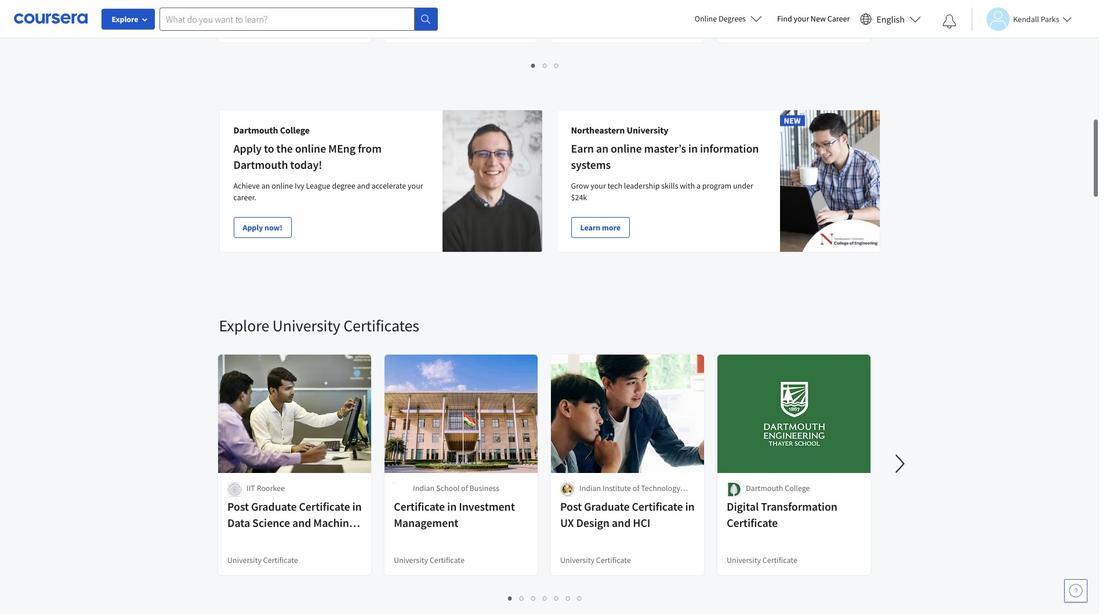 Task type: describe. For each thing, give the bounding box(es) containing it.
investment
[[459, 496, 515, 510]]

university certificate for post graduate certificate in data science and machine learning
[[227, 551, 298, 562]]

now!
[[265, 219, 283, 229]]

coursera image
[[14, 9, 88, 28]]

explore button
[[102, 9, 155, 30]]

your inside achieve an online ivy league degree and accelerate your career.
[[408, 177, 423, 187]]

ux
[[560, 512, 574, 526]]

indian school of business image
[[394, 479, 395, 480]]

systems
[[571, 154, 611, 168]]

to
[[264, 138, 274, 152]]

1 horizontal spatial 2 button
[[540, 55, 551, 68]]

in inside post graduate certificate in data science and machine learning
[[352, 496, 362, 510]]

in inside certificate in investment management
[[447, 496, 457, 510]]

7 button
[[575, 588, 586, 601]]

certificate down 'design'
[[596, 551, 631, 562]]

learn more link
[[571, 214, 630, 234]]

of for investment
[[461, 479, 468, 490]]

3 button for 2 button to the bottom
[[528, 588, 540, 601]]

6
[[566, 589, 571, 600]]

northeastern university earn an online master's in information systems
[[571, 121, 759, 168]]

5 button
[[551, 588, 563, 601]]

apply now! link
[[234, 214, 292, 234]]

program
[[703, 177, 732, 187]]

with
[[680, 177, 695, 187]]

list inside "explore university certificates carousel" element
[[219, 588, 872, 601]]

indian for post
[[579, 479, 601, 490]]

career.
[[234, 189, 256, 199]]

data
[[227, 512, 250, 526]]

certificate inside post graduate certificate in data science and machine learning
[[299, 496, 350, 510]]

digital transformation certificate
[[727, 496, 838, 526]]

3 course link from the left
[[716, 0, 872, 40]]

northeastern
[[571, 121, 625, 132]]

5
[[555, 589, 559, 600]]

career
[[828, 13, 850, 24]]

learn more
[[581, 219, 621, 229]]

earn an online master's in information systems link
[[571, 138, 759, 168]]

kendall parks button
[[972, 7, 1073, 30]]

2 course link from the left
[[383, 0, 539, 40]]

6 button
[[563, 588, 575, 601]]

certificate inside certificate in investment management
[[394, 496, 445, 510]]

from
[[358, 138, 382, 152]]

master's
[[644, 138, 687, 152]]

a
[[697, 177, 701, 187]]

of for certificate
[[633, 479, 640, 490]]

certificates
[[344, 312, 420, 333]]

find
[[778, 13, 793, 24]]

your for find
[[794, 13, 810, 24]]

university certificate for post graduate certificate in ux design and hci
[[560, 551, 631, 562]]

indian institute of technology guwahati image
[[560, 479, 575, 493]]

earn
[[571, 138, 594, 152]]

certificate inside post graduate certificate in ux design and hci
[[632, 496, 683, 510]]

the
[[277, 138, 293, 152]]

find your new career
[[778, 13, 850, 24]]

dartmouth college
[[746, 479, 810, 490]]

explore university certificates
[[219, 312, 420, 333]]

$24k
[[571, 189, 588, 199]]

next slide image
[[886, 446, 914, 474]]

english button
[[856, 0, 926, 38]]

under
[[734, 177, 754, 187]]

course for second course link from the left
[[394, 19, 417, 29]]

1 vertical spatial dartmouth
[[234, 154, 288, 168]]

league
[[306, 177, 331, 187]]

kendall parks
[[1014, 14, 1060, 24]]

grow
[[571, 177, 589, 187]]

transformation
[[761, 496, 838, 510]]

in inside post graduate certificate in ux design and hci
[[685, 496, 695, 510]]

online inside dartmouth college apply to the online meng from dartmouth today!
[[295, 138, 326, 152]]

indian institute of technology guwahati
[[579, 479, 680, 501]]

today!
[[290, 154, 322, 168]]

show notifications image
[[943, 15, 957, 28]]

iit
[[246, 479, 255, 490]]

find your new career link
[[772, 12, 856, 26]]

university for post graduate certificate in data science and machine learning
[[227, 551, 261, 562]]

iit roorkee image
[[227, 479, 242, 493]]

1 button for 2 button to the right
[[528, 55, 540, 68]]

2 for 2 button to the bottom's 3 button
[[520, 589, 525, 600]]

dartmouth for dartmouth college
[[746, 479, 783, 490]]

university for post graduate certificate in ux design and hci
[[560, 551, 595, 562]]

management
[[394, 512, 458, 526]]

4
[[543, 589, 548, 600]]

skills
[[662, 177, 679, 187]]

dartmouth for dartmouth college apply to the online meng from dartmouth today!
[[234, 121, 278, 132]]

certificate down digital transformation certificate
[[763, 551, 798, 562]]

accelerate
[[372, 177, 406, 187]]

achieve
[[234, 177, 260, 187]]

an inside achieve an online ivy league degree and accelerate your career.
[[262, 177, 270, 187]]

learn
[[581, 219, 601, 229]]

kendall
[[1014, 14, 1040, 24]]

1 vertical spatial apply
[[243, 219, 263, 229]]

explore university certificates carousel element
[[213, 277, 1100, 611]]

new
[[811, 13, 826, 24]]

and for machine
[[292, 512, 311, 526]]

iit roorkee
[[246, 479, 285, 490]]



Task type: vqa. For each thing, say whether or not it's contained in the screenshot.
Analytics
no



Task type: locate. For each thing, give the bounding box(es) containing it.
1 horizontal spatial 1 button
[[528, 55, 540, 68]]

1 button
[[528, 55, 540, 68], [505, 588, 517, 601]]

science
[[252, 512, 290, 526]]

business
[[470, 479, 499, 490]]

4 university certificate from the left
[[727, 551, 798, 562]]

2 vertical spatial dartmouth
[[746, 479, 783, 490]]

information
[[700, 138, 759, 152]]

post up ux
[[560, 496, 582, 510]]

1 indian from the left
[[413, 479, 435, 490]]

university certificate down digital transformation certificate
[[727, 551, 798, 562]]

and right science
[[292, 512, 311, 526]]

1 horizontal spatial 3 button
[[551, 55, 563, 68]]

grow your tech leadership skills with a program under $24k
[[571, 177, 754, 199]]

online inside achieve an online ivy league degree and accelerate your career.
[[272, 177, 293, 187]]

online up today!
[[295, 138, 326, 152]]

1 of from the left
[[461, 479, 468, 490]]

graduate inside post graduate certificate in ux design and hci
[[584, 496, 630, 510]]

meng
[[329, 138, 356, 152]]

1 horizontal spatial and
[[357, 177, 370, 187]]

apply left now!
[[243, 219, 263, 229]]

online degrees
[[695, 13, 746, 24]]

course for 1st course link from the left
[[227, 19, 251, 29]]

1 horizontal spatial course link
[[383, 0, 539, 40]]

university certificate down 'design'
[[560, 551, 631, 562]]

1 horizontal spatial explore
[[219, 312, 269, 333]]

3 button for 2 button to the right
[[551, 55, 563, 68]]

1 horizontal spatial an
[[596, 138, 609, 152]]

leadership
[[624, 177, 660, 187]]

1 list from the top
[[219, 55, 872, 68]]

university inside northeastern university earn an online master's in information systems
[[627, 121, 669, 132]]

1 course link from the left
[[217, 0, 372, 40]]

0 horizontal spatial 3 button
[[528, 588, 540, 601]]

in inside northeastern university earn an online master's in information systems
[[689, 138, 698, 152]]

post graduate certificate in data science and machine learning
[[227, 496, 362, 543]]

graduate down institute
[[584, 496, 630, 510]]

0 horizontal spatial course link
[[217, 0, 372, 40]]

certificate down technology
[[632, 496, 683, 510]]

online left ivy in the left of the page
[[272, 177, 293, 187]]

0 horizontal spatial course
[[227, 19, 251, 29]]

2 list from the top
[[219, 588, 872, 601]]

1 vertical spatial 2 button
[[517, 588, 528, 601]]

graduate for design
[[584, 496, 630, 510]]

0 vertical spatial dartmouth
[[234, 121, 278, 132]]

and for hci
[[612, 512, 631, 526]]

0 horizontal spatial graduate
[[251, 496, 297, 510]]

degree
[[332, 177, 356, 187]]

online
[[695, 13, 717, 24]]

1 vertical spatial 2
[[520, 589, 525, 600]]

parks
[[1041, 14, 1060, 24]]

indian inside the indian institute of technology guwahati
[[579, 479, 601, 490]]

of right institute
[[633, 479, 640, 490]]

0 horizontal spatial of
[[461, 479, 468, 490]]

apply now!
[[243, 219, 283, 229]]

1 horizontal spatial 3
[[555, 56, 559, 67]]

university
[[627, 121, 669, 132], [273, 312, 341, 333], [227, 551, 261, 562], [394, 551, 428, 562], [560, 551, 595, 562], [727, 551, 761, 562]]

0 vertical spatial explore
[[112, 14, 138, 24]]

3 university certificate from the left
[[560, 551, 631, 562]]

1 horizontal spatial graduate
[[584, 496, 630, 510]]

college inside dartmouth college apply to the online meng from dartmouth today!
[[280, 121, 310, 132]]

1 horizontal spatial post
[[560, 496, 582, 510]]

college up the transformation
[[785, 479, 810, 490]]

1 horizontal spatial of
[[633, 479, 640, 490]]

0 horizontal spatial 3
[[532, 589, 536, 600]]

1 vertical spatial list
[[219, 588, 872, 601]]

help center image
[[1070, 584, 1084, 598]]

post inside post graduate certificate in ux design and hci
[[560, 496, 582, 510]]

university certificate for certificate in investment management
[[394, 551, 464, 562]]

and right degree
[[357, 177, 370, 187]]

0 horizontal spatial post
[[227, 496, 249, 510]]

2 post from the left
[[560, 496, 582, 510]]

1 vertical spatial college
[[785, 479, 810, 490]]

graduate up science
[[251, 496, 297, 510]]

0 horizontal spatial and
[[292, 512, 311, 526]]

explore for explore university certificates
[[219, 312, 269, 333]]

post up data
[[227, 496, 249, 510]]

post for data
[[227, 496, 249, 510]]

0 vertical spatial 3 button
[[551, 55, 563, 68]]

2 horizontal spatial your
[[794, 13, 810, 24]]

apply
[[234, 138, 262, 152], [243, 219, 263, 229]]

university certificate down learning
[[227, 551, 298, 562]]

certificate up management at the bottom of the page
[[394, 496, 445, 510]]

0 vertical spatial college
[[280, 121, 310, 132]]

0 horizontal spatial 2
[[520, 589, 525, 600]]

more
[[602, 219, 621, 229]]

institute
[[603, 479, 631, 490]]

0 horizontal spatial 1
[[508, 589, 513, 600]]

indian
[[413, 479, 435, 490], [579, 479, 601, 490]]

1 vertical spatial 1 button
[[505, 588, 517, 601]]

2 horizontal spatial and
[[612, 512, 631, 526]]

0 vertical spatial 1
[[532, 56, 536, 67]]

your left tech on the top
[[591, 177, 606, 187]]

degrees
[[719, 13, 746, 24]]

apply inside dartmouth college apply to the online meng from dartmouth today!
[[234, 138, 262, 152]]

design
[[576, 512, 610, 526]]

and inside achieve an online ivy league degree and accelerate your career.
[[357, 177, 370, 187]]

course
[[227, 19, 251, 29], [394, 19, 417, 29], [727, 19, 751, 29]]

school
[[436, 479, 460, 490]]

0 vertical spatial 2 button
[[540, 55, 551, 68]]

online inside northeastern university earn an online master's in information systems
[[611, 138, 642, 152]]

0 horizontal spatial explore
[[112, 14, 138, 24]]

3
[[555, 56, 559, 67], [532, 589, 536, 600]]

1 horizontal spatial course
[[394, 19, 417, 29]]

1 university certificate from the left
[[227, 551, 298, 562]]

2 horizontal spatial course link
[[716, 0, 872, 40]]

college up the
[[280, 121, 310, 132]]

0 horizontal spatial an
[[262, 177, 270, 187]]

online
[[295, 138, 326, 152], [611, 138, 642, 152], [272, 177, 293, 187]]

1 post from the left
[[227, 496, 249, 510]]

2 button
[[540, 55, 551, 68], [517, 588, 528, 601]]

What do you want to learn? text field
[[160, 7, 415, 30]]

2 inside "explore university certificates carousel" element
[[520, 589, 525, 600]]

certificate
[[299, 496, 350, 510], [394, 496, 445, 510], [632, 496, 683, 510], [727, 512, 778, 526], [263, 551, 298, 562], [430, 551, 464, 562], [596, 551, 631, 562], [763, 551, 798, 562]]

1 vertical spatial 3
[[532, 589, 536, 600]]

post
[[227, 496, 249, 510], [560, 496, 582, 510]]

university certificate
[[227, 551, 298, 562], [394, 551, 464, 562], [560, 551, 631, 562], [727, 551, 798, 562]]

1 vertical spatial an
[[262, 177, 270, 187]]

0 horizontal spatial 2 button
[[517, 588, 528, 601]]

0 horizontal spatial 1 button
[[505, 588, 517, 601]]

of right the school
[[461, 479, 468, 490]]

2 course from the left
[[394, 19, 417, 29]]

1
[[532, 56, 536, 67], [508, 589, 513, 600]]

certificate down digital on the bottom right
[[727, 512, 778, 526]]

your
[[794, 13, 810, 24], [408, 177, 423, 187], [591, 177, 606, 187]]

3 button
[[551, 55, 563, 68], [528, 588, 540, 601]]

1 course from the left
[[227, 19, 251, 29]]

in right master's
[[689, 138, 698, 152]]

indian for certificate
[[413, 479, 435, 490]]

certificate down management at the bottom of the page
[[430, 551, 464, 562]]

in
[[689, 138, 698, 152], [352, 496, 362, 510], [447, 496, 457, 510], [685, 496, 695, 510]]

1 vertical spatial 1
[[508, 589, 513, 600]]

2 horizontal spatial course
[[727, 19, 751, 29]]

in up machine
[[352, 496, 362, 510]]

apply to the online meng from dartmouth today! link
[[234, 138, 382, 168]]

university for certificate in investment management
[[394, 551, 428, 562]]

of
[[461, 479, 468, 490], [633, 479, 640, 490]]

2 indian from the left
[[579, 479, 601, 490]]

dartmouth
[[234, 121, 278, 132], [234, 154, 288, 168], [746, 479, 783, 490]]

in down the school
[[447, 496, 457, 510]]

4 button
[[540, 588, 551, 601]]

university certificate for digital transformation certificate
[[727, 551, 798, 562]]

1 horizontal spatial your
[[591, 177, 606, 187]]

0 vertical spatial 3
[[555, 56, 559, 67]]

and left hci
[[612, 512, 631, 526]]

english
[[877, 13, 905, 25]]

indian school of business
[[413, 479, 499, 490]]

3 inside "explore university certificates carousel" element
[[532, 589, 536, 600]]

online degrees button
[[686, 6, 772, 31]]

hci
[[633, 512, 650, 526]]

your right find on the right of page
[[794, 13, 810, 24]]

learning
[[227, 528, 271, 543]]

roorkee
[[257, 479, 285, 490]]

your inside the find your new career 'link'
[[794, 13, 810, 24]]

in left digital on the bottom right
[[685, 496, 695, 510]]

placeholder image
[[394, 479, 395, 480]]

certificate up machine
[[299, 496, 350, 510]]

1 horizontal spatial college
[[785, 479, 810, 490]]

dartmouth up digital on the bottom right
[[746, 479, 783, 490]]

an
[[596, 138, 609, 152], [262, 177, 270, 187]]

and for accelerate
[[357, 177, 370, 187]]

indian up guwahati
[[579, 479, 601, 490]]

apply left to
[[234, 138, 262, 152]]

dartmouth down to
[[234, 154, 288, 168]]

0 vertical spatial apply
[[234, 138, 262, 152]]

0 horizontal spatial online
[[272, 177, 293, 187]]

graduate
[[251, 496, 297, 510], [584, 496, 630, 510]]

1 for 2 button to the right
[[532, 56, 536, 67]]

and inside post graduate certificate in data science and machine learning
[[292, 512, 311, 526]]

indian left the school
[[413, 479, 435, 490]]

certificate down learning
[[263, 551, 298, 562]]

university certificate down management at the bottom of the page
[[394, 551, 464, 562]]

None search field
[[160, 7, 438, 30]]

graduate for science
[[251, 496, 297, 510]]

2 graduate from the left
[[584, 496, 630, 510]]

your for grow
[[591, 177, 606, 187]]

technology
[[641, 479, 680, 490]]

0 vertical spatial 1 button
[[528, 55, 540, 68]]

dartmouth up to
[[234, 121, 278, 132]]

college for dartmouth college apply to the online meng from dartmouth today!
[[280, 121, 310, 132]]

1 graduate from the left
[[251, 496, 297, 510]]

of inside the indian institute of technology guwahati
[[633, 479, 640, 490]]

0 vertical spatial list
[[219, 55, 872, 68]]

explore
[[112, 14, 138, 24], [219, 312, 269, 333]]

an down the "northeastern"
[[596, 138, 609, 152]]

tech
[[608, 177, 623, 187]]

dartmouth inside "explore university certificates carousel" element
[[746, 479, 783, 490]]

your inside grow your tech leadership skills with a program under $24k
[[591, 177, 606, 187]]

1 horizontal spatial online
[[295, 138, 326, 152]]

0 horizontal spatial college
[[280, 121, 310, 132]]

7
[[578, 589, 583, 600]]

post inside post graduate certificate in data science and machine learning
[[227, 496, 249, 510]]

college inside "explore university certificates carousel" element
[[785, 479, 810, 490]]

2 university certificate from the left
[[394, 551, 464, 562]]

your right accelerate
[[408, 177, 423, 187]]

1 inside "explore university certificates carousel" element
[[508, 589, 513, 600]]

dartmouth college image
[[727, 479, 741, 493]]

achieve an online ivy league degree and accelerate your career.
[[234, 177, 423, 199]]

0 vertical spatial 2
[[543, 56, 548, 67]]

1 horizontal spatial 2
[[543, 56, 548, 67]]

online down the "northeastern"
[[611, 138, 642, 152]]

1 button for 2 button to the bottom
[[505, 588, 517, 601]]

0 horizontal spatial indian
[[413, 479, 435, 490]]

2 for 3 button corresponding to 2 button to the right
[[543, 56, 548, 67]]

college for dartmouth college
[[785, 479, 810, 490]]

graduate inside post graduate certificate in data science and machine learning
[[251, 496, 297, 510]]

1 vertical spatial explore
[[219, 312, 269, 333]]

certificate inside digital transformation certificate
[[727, 512, 778, 526]]

1 for 2 button to the bottom
[[508, 589, 513, 600]]

0 vertical spatial an
[[596, 138, 609, 152]]

explore for explore
[[112, 14, 138, 24]]

0 horizontal spatial your
[[408, 177, 423, 187]]

machine
[[313, 512, 355, 526]]

1 horizontal spatial indian
[[579, 479, 601, 490]]

dartmouth college apply to the online meng from dartmouth today!
[[234, 121, 382, 168]]

3 course from the left
[[727, 19, 751, 29]]

digital
[[727, 496, 759, 510]]

an right achieve
[[262, 177, 270, 187]]

2
[[543, 56, 548, 67], [520, 589, 525, 600]]

1 horizontal spatial 1
[[532, 56, 536, 67]]

1 vertical spatial 3 button
[[528, 588, 540, 601]]

college
[[280, 121, 310, 132], [785, 479, 810, 490]]

guwahati
[[579, 491, 612, 501]]

2 horizontal spatial online
[[611, 138, 642, 152]]

an inside northeastern university earn an online master's in information systems
[[596, 138, 609, 152]]

certificate in investment management
[[394, 496, 515, 526]]

list
[[219, 55, 872, 68], [219, 588, 872, 601]]

explore inside dropdown button
[[112, 14, 138, 24]]

post graduate certificate in ux design and hci
[[560, 496, 695, 526]]

university for digital transformation certificate
[[727, 551, 761, 562]]

course for first course link from right
[[727, 19, 751, 29]]

2 of from the left
[[633, 479, 640, 490]]

post for ux
[[560, 496, 582, 510]]

ivy
[[295, 177, 305, 187]]

and inside post graduate certificate in ux design and hci
[[612, 512, 631, 526]]

and
[[357, 177, 370, 187], [292, 512, 311, 526], [612, 512, 631, 526]]



